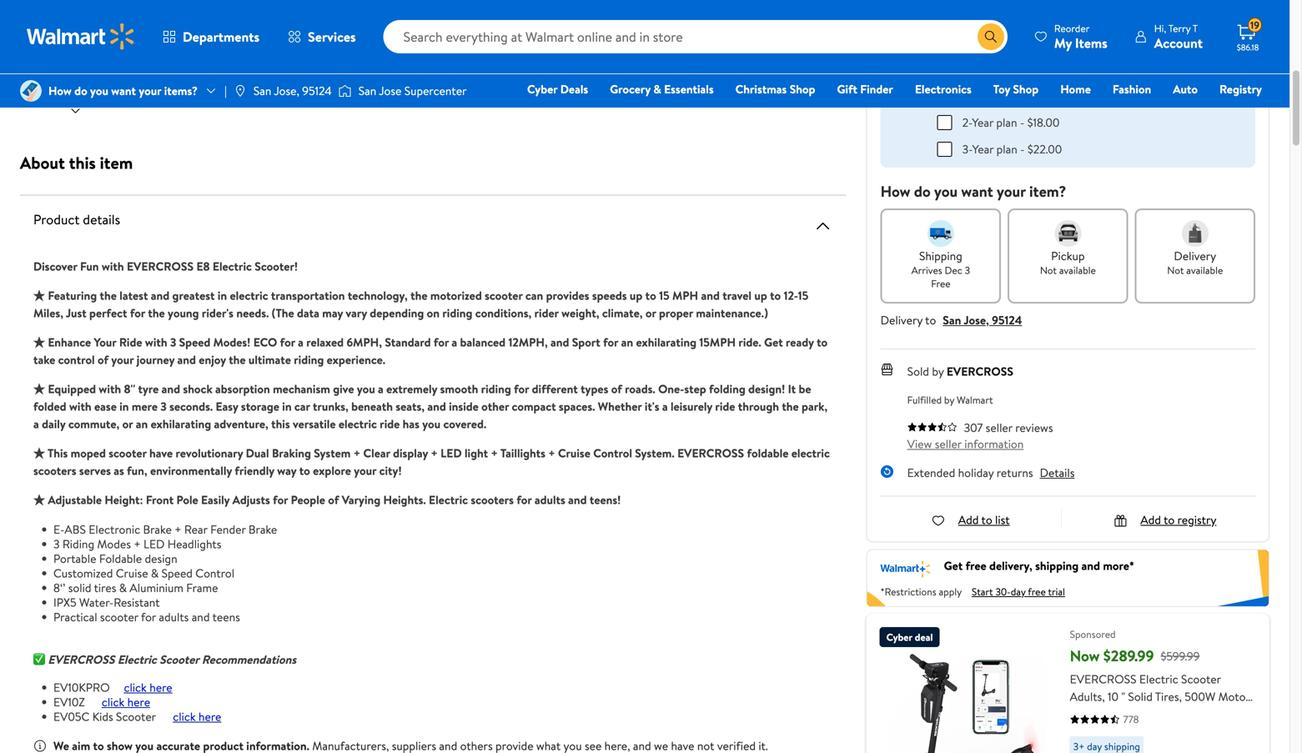 Task type: locate. For each thing, give the bounding box(es) containing it.
1 shop from the left
[[790, 81, 816, 97]]

shop for christmas shop
[[790, 81, 816, 97]]

5 ★ from the top
[[33, 492, 45, 508]]

evercross up latest
[[127, 258, 194, 275]]

electric down beneath on the left
[[339, 416, 377, 432]]

seller for 307
[[986, 420, 1013, 436]]

system.
[[635, 445, 675, 462]]

you right has
[[423, 416, 441, 432]]

1 year from the top
[[973, 114, 994, 130]]

way
[[277, 463, 297, 479]]

step
[[685, 381, 707, 397]]

0 vertical spatial free
[[966, 558, 987, 574]]

riding for extremely
[[481, 381, 511, 397]]

1 available from the left
[[1060, 263, 1096, 277]]

1 vertical spatial plan
[[997, 114, 1018, 130]]

0 vertical spatial of
[[98, 352, 109, 368]]

1 horizontal spatial  image
[[339, 83, 352, 99]]

- left "$18.00"
[[1021, 114, 1025, 130]]

control inside ★ this moped scooter have revolutionary dual braking system + clear display + led light + taillights + cruise control system. evercross foldable electric scooters serves as fun, environmentally friendly way to explore your city!
[[594, 445, 633, 462]]

dec
[[945, 263, 963, 277]]

want left items?
[[111, 83, 136, 99]]

scooter down tires
[[100, 609, 138, 626]]

or inside design! it be folded with ease in mere 3 seconds. easy storage in car trunks, beneath seats, and inside other compact spaces. whether it's a leisurely ride through the park, a daily commute, or an exhilarating adventure, this versatile electric ride has you covered.
[[122, 416, 133, 432]]

evercross up 'walmart'
[[947, 363, 1014, 380]]

for right sport
[[603, 334, 619, 351]]

★ up miles
[[33, 288, 45, 304]]

0 horizontal spatial &
[[119, 580, 127, 596]]

0 horizontal spatial ,
[[60, 305, 63, 321]]

1 vertical spatial modes
[[97, 536, 131, 552]]

my
[[1055, 34, 1072, 52]]

rider
[[535, 305, 559, 321]]

your inside ★ this moped scooter have revolutionary dual braking system + clear display + led light + taillights + cruise control system. evercross foldable electric scooters serves as fun, environmentally friendly way to explore your city!
[[354, 463, 377, 479]]

jose,
[[274, 83, 300, 99], [964, 312, 990, 328]]

dual
[[246, 445, 269, 462]]

deals
[[561, 81, 589, 97]]

year right 3-year plan - $22.00 option
[[973, 141, 994, 157]]

available inside pickup not available
[[1060, 263, 1096, 277]]

1 vertical spatial led
[[144, 536, 165, 552]]

1 vertical spatial 95124
[[992, 312, 1023, 328]]

1 horizontal spatial not
[[1168, 263, 1185, 277]]

0 vertical spatial scooters
[[33, 463, 76, 479]]

0 vertical spatial control
[[594, 445, 633, 462]]

0 horizontal spatial brake
[[143, 522, 172, 538]]

for down on
[[434, 334, 449, 351]]

add up 2-year plan - $18.00 option at the right of page
[[938, 76, 959, 92]]

cyber deals link
[[520, 80, 596, 98]]

of right people
[[328, 492, 339, 508]]

of up whether
[[611, 381, 622, 397]]

car
[[295, 399, 310, 415]]

how for how do you want your item?
[[881, 181, 911, 202]]

tyre
[[138, 381, 159, 397]]

by for sold
[[932, 363, 944, 380]]

1 not from the left
[[1041, 263, 1057, 277]]

0 vertical spatial delivery
[[1175, 248, 1217, 264]]

1 vertical spatial ride
[[380, 416, 400, 432]]

scooter right kids
[[116, 709, 156, 725]]

3 ★ from the top
[[33, 381, 45, 397]]

1 vertical spatial an
[[136, 416, 148, 432]]

perfect
[[89, 305, 127, 321]]

start 30-day free trial
[[972, 585, 1066, 599]]

free up start
[[966, 558, 987, 574]]

the inside design! it be folded with ease in mere 3 seconds. easy storage in car trunks, beneath seats, and inside other compact spaces. whether it's a leisurely ride through the park, a daily commute, or an exhilarating adventure, this versatile electric ride has you covered.
[[782, 399, 799, 415]]

the up the perfect
[[100, 288, 117, 304]]

and left teens!
[[568, 492, 587, 508]]

1 horizontal spatial get
[[944, 558, 963, 574]]

get
[[765, 334, 783, 351], [944, 558, 963, 574]]

1 vertical spatial by
[[945, 393, 955, 407]]

Walmart Site-Wide search field
[[384, 20, 1008, 53]]

1 horizontal spatial or
[[646, 305, 656, 321]]

1 vertical spatial cruise
[[116, 565, 148, 582]]

1 horizontal spatial this
[[271, 416, 290, 432]]

scooters
[[33, 463, 76, 479], [471, 492, 514, 508]]

toy shop link
[[986, 80, 1047, 98]]

san right the |
[[254, 83, 272, 99]]

0 horizontal spatial electric
[[118, 652, 157, 668]]

delivery up the sold
[[881, 312, 923, 328]]

an
[[621, 334, 634, 351], [136, 416, 148, 432]]

in left 'car' at the left bottom of the page
[[282, 399, 292, 415]]

seller down 3.6515 stars out of 5, based on 307 seller reviews element
[[935, 436, 962, 452]]

item?
[[1030, 181, 1067, 202]]

★ equipped with 8'' tyre and shock absorption mechanism give you a extremely smooth riding for different types of roads. one-step folding
[[33, 381, 746, 397]]

1 horizontal spatial delivery
[[1175, 248, 1217, 264]]

easily
[[201, 492, 230, 508]]

ev10kpro
[[53, 680, 110, 696]]

not inside delivery not available
[[1168, 263, 1185, 277]]

 image
[[20, 80, 42, 102]]

15
[[659, 288, 670, 304], [798, 288, 809, 304]]

3 up the journey
[[170, 334, 176, 351]]

to left registry
[[1164, 512, 1175, 528]]

year
[[973, 114, 994, 130], [973, 141, 994, 157]]

an down climate,
[[621, 334, 634, 351]]

wpp logo image
[[894, 74, 924, 105]]

covered.
[[444, 416, 487, 432]]

actual color list
[[878, 0, 1259, 40]]

taillights
[[501, 445, 546, 462]]

add left registry
[[1141, 512, 1162, 528]]

1 vertical spatial electric
[[339, 416, 377, 432]]

1 horizontal spatial how
[[881, 181, 911, 202]]

services button
[[274, 17, 370, 57]]

0 vertical spatial an
[[621, 334, 634, 351]]

day
[[1011, 585, 1026, 599]]

- for $18.00
[[1021, 114, 1025, 130]]

1 horizontal spatial led
[[441, 445, 462, 462]]

cyber for cyber deals
[[527, 81, 558, 97]]

a right it's
[[663, 399, 668, 415]]

seller
[[986, 420, 1013, 436], [935, 436, 962, 452]]

travel
[[723, 288, 752, 304]]

Search search field
[[384, 20, 1008, 53]]

fashion
[[1113, 81, 1152, 97]]

0 horizontal spatial delivery
[[881, 312, 923, 328]]

led left light
[[441, 445, 462, 462]]

1 horizontal spatial in
[[218, 288, 227, 304]]

15 left mph
[[659, 288, 670, 304]]

scooters inside ★ this moped scooter have revolutionary dual braking system + clear display + led light + taillights + cruise control system. evercross foldable electric scooters serves as fun, environmentally friendly way to explore your city!
[[33, 463, 76, 479]]

delivery inside delivery not available
[[1175, 248, 1217, 264]]

discover
[[33, 258, 77, 275]]

riding down relaxed
[[294, 352, 324, 368]]

 image right the |
[[234, 84, 247, 98]]

modes inside e-abs electronic brake + rear fender brake 3 riding modes + led headlights portable foldable design customized cruise & speed control 8'' solid tires & aluminium frame ipx5 water-resistant practical scooter for adults and teens
[[97, 536, 131, 552]]

1 horizontal spatial scooter
[[160, 652, 199, 668]]

foldable
[[747, 445, 789, 462]]

seller right 307
[[986, 420, 1013, 436]]

scooter inside ev10kpro click here ev10z click here ev05c kids scooter click here
[[116, 709, 156, 725]]

0 horizontal spatial this
[[69, 151, 96, 174]]

scooter up "conditions,"
[[485, 288, 523, 304]]

cyber left deals
[[527, 81, 558, 97]]

2 vertical spatial scooter
[[100, 609, 138, 626]]

cruise inside ★ this moped scooter have revolutionary dual braking system + clear display + led light + taillights + cruise control system. evercross foldable electric scooters serves as fun, environmentally friendly way to explore your city!
[[558, 445, 591, 462]]

0 horizontal spatial seller
[[935, 436, 962, 452]]

shop right the 'toy'
[[1014, 81, 1039, 97]]

have
[[149, 445, 173, 462]]

0 horizontal spatial cyber
[[527, 81, 558, 97]]

transportation
[[271, 288, 345, 304]]

discover fun with evercross e8 electric scooter!
[[33, 258, 298, 275]]

smooth
[[440, 381, 478, 397]]

get right ride.
[[765, 334, 783, 351]]

needs.
[[236, 305, 269, 321]]

do
[[74, 83, 87, 99], [914, 181, 931, 202]]

to right ready
[[817, 334, 828, 351]]

0 horizontal spatial exhilarating
[[151, 416, 211, 432]]

2 available from the left
[[1187, 263, 1224, 277]]

2 horizontal spatial of
[[611, 381, 622, 397]]

free
[[932, 276, 951, 291]]

whether
[[598, 399, 642, 415]]

4 ★ from the top
[[33, 445, 45, 462]]

0 horizontal spatial cruise
[[116, 565, 148, 582]]

cyber left 'deal'
[[887, 631, 913, 645]]

1 horizontal spatial free
[[1028, 585, 1046, 599]]

adjusts
[[233, 492, 270, 508]]

2 horizontal spatial ,
[[545, 334, 548, 351]]

2 horizontal spatial san
[[943, 312, 962, 328]]

307
[[964, 420, 983, 436]]

with inside design! it be folded with ease in mere 3 seconds. easy storage in car trunks, beneath seats, and inside other compact spaces. whether it's a leisurely ride through the park, a daily commute, or an exhilarating adventure, this versatile electric ride has you covered.
[[69, 399, 92, 415]]

and inside design! it be folded with ease in mere 3 seconds. easy storage in car trunks, beneath seats, and inside other compact spaces. whether it's a leisurely ride through the park, a daily commute, or an exhilarating adventure, this versatile electric ride has you covered.
[[428, 399, 446, 415]]

compact
[[512, 399, 556, 415]]

1 horizontal spatial available
[[1187, 263, 1224, 277]]

cruise down spaces.
[[558, 445, 591, 462]]

1 vertical spatial do
[[914, 181, 931, 202]]

1 vertical spatial this
[[271, 416, 290, 432]]

cruise up resistant
[[116, 565, 148, 582]]

scooter
[[485, 288, 523, 304], [109, 445, 147, 462], [100, 609, 138, 626]]

year for 2-
[[973, 114, 994, 130]]

speed
[[179, 334, 211, 351], [162, 565, 193, 582]]

in for ease
[[120, 399, 129, 415]]

1 vertical spatial scooter
[[109, 445, 147, 462]]

★ for ★ equipped with 8'' tyre and shock absorption mechanism give you a extremely smooth riding for different types of roads. one-step folding
[[33, 381, 45, 397]]

riding
[[62, 536, 94, 552]]

cyber deals
[[527, 81, 589, 97]]

1 vertical spatial want
[[962, 181, 994, 202]]

or down mere
[[122, 416, 133, 432]]

1 horizontal spatial san
[[359, 83, 377, 99]]

0 horizontal spatial do
[[74, 83, 87, 99]]

extended
[[908, 465, 956, 481]]

for
[[130, 305, 145, 321], [280, 334, 295, 351], [434, 334, 449, 351], [603, 334, 619, 351], [514, 381, 529, 397], [273, 492, 288, 508], [517, 492, 532, 508], [141, 609, 156, 626]]

do for how do you want your items?
[[74, 83, 87, 99]]

-
[[1021, 114, 1025, 130], [1021, 141, 1025, 157]]

0 horizontal spatial riding
[[294, 352, 324, 368]]

not down intent image for pickup
[[1041, 263, 1057, 277]]

scooter up as
[[109, 445, 147, 462]]

0 horizontal spatial how
[[48, 83, 72, 99]]

2 15 from the left
[[798, 288, 809, 304]]

available for delivery
[[1187, 263, 1224, 277]]

& right grocery at left
[[654, 81, 662, 97]]

1 ★ from the top
[[33, 288, 45, 304]]

0 horizontal spatial adults
[[159, 609, 189, 626]]

adults down aluminium
[[159, 609, 189, 626]]

delivery for to
[[881, 312, 923, 328]]

up right travel
[[755, 288, 768, 304]]

you
[[90, 83, 108, 99], [935, 181, 958, 202], [357, 381, 375, 397], [423, 416, 441, 432]]

15 inside 12-15 miles
[[798, 288, 809, 304]]

and
[[151, 288, 170, 304], [701, 288, 720, 304], [551, 334, 570, 351], [177, 352, 196, 368], [162, 381, 180, 397], [428, 399, 446, 415], [568, 492, 587, 508], [1082, 558, 1101, 574], [192, 609, 210, 626]]

0 horizontal spatial 15
[[659, 288, 670, 304]]

get up apply
[[944, 558, 963, 574]]

may
[[322, 305, 343, 321]]

ultimate
[[249, 352, 291, 368]]

1 horizontal spatial &
[[151, 565, 159, 582]]

vary
[[346, 305, 367, 321]]

1 vertical spatial control
[[196, 565, 235, 582]]

1 horizontal spatial 15
[[798, 288, 809, 304]]

cruise for control
[[558, 445, 591, 462]]

★ up folded
[[33, 381, 45, 397]]

an inside design! it be folded with ease in mere 3 seconds. easy storage in car trunks, beneath seats, and inside other compact spaces. whether it's a leisurely ride through the park, a daily commute, or an exhilarating adventure, this versatile electric ride has you covered.
[[136, 416, 148, 432]]

and left enjoy
[[177, 352, 196, 368]]

plan for $22.00
[[997, 141, 1018, 157]]

cyber inside now $289.99 group
[[887, 631, 913, 645]]

2 horizontal spatial electric
[[792, 445, 830, 462]]

intent image for delivery image
[[1182, 220, 1209, 247]]

different
[[532, 381, 578, 397]]

0 horizontal spatial modes
[[97, 536, 131, 552]]

1 horizontal spatial riding
[[443, 305, 473, 321]]

1 horizontal spatial control
[[594, 445, 633, 462]]

1 vertical spatial speed
[[162, 565, 193, 582]]

want
[[111, 83, 136, 99], [962, 181, 994, 202]]

3.6515 stars out of 5, based on 307 seller reviews element
[[908, 422, 958, 432]]

2 shop from the left
[[1014, 81, 1039, 97]]

in down 8'' on the bottom left
[[120, 399, 129, 415]]

★ for ★ enhance your ride with 3 speed modes ! eco for a relaxed 6mph , standard for a balanced 12mph , and sport for an exhilarating 15mph
[[33, 334, 45, 351]]

speed inside e-abs electronic brake + rear fender brake 3 riding modes + led headlights portable foldable design customized cruise & speed control 8'' solid tires & aluminium frame ipx5 water-resistant practical scooter for adults and teens
[[162, 565, 193, 582]]

do for how do you want your item?
[[914, 181, 931, 202]]

0 vertical spatial do
[[74, 83, 87, 99]]

it's
[[645, 399, 660, 415]]

click here link for ev10kpro
[[124, 680, 172, 696]]

2 up from the left
[[755, 288, 768, 304]]

0 vertical spatial 95124
[[302, 83, 332, 99]]

in for greatest
[[218, 288, 227, 304]]

add left list
[[959, 512, 979, 528]]

not for pickup
[[1041, 263, 1057, 277]]

evercross electric scooter adults, 10 " solid tires, 500w motor up to 19 mph, 22 miles long-range battery, folding commuter electric scooter for adults & teenagers image
[[880, 654, 1057, 754]]

to left list
[[982, 512, 993, 528]]

modes right riding
[[97, 536, 131, 552]]

search icon image
[[985, 30, 998, 43]]

your inside 'ride. get ready to take control of your journey and enjoy the ultimate riding experience.'
[[111, 352, 134, 368]]

✅ evercross electric scooter recommendations
[[33, 652, 296, 668]]

2 ★ from the top
[[33, 334, 45, 351]]

for down aluminium
[[141, 609, 156, 626]]

has
[[403, 416, 420, 432]]

0 horizontal spatial scooter
[[116, 709, 156, 725]]

light
[[465, 445, 488, 462]]

 image left jose at the left top
[[339, 83, 352, 99]]

 image for san jose, 95124
[[234, 84, 247, 98]]

0 vertical spatial cruise
[[558, 445, 591, 462]]

revolutionary
[[176, 445, 243, 462]]

not inside pickup not available
[[1041, 263, 1057, 277]]

registry
[[1220, 81, 1263, 97]]

0 horizontal spatial or
[[122, 416, 133, 432]]

1 horizontal spatial modes
[[213, 334, 247, 351]]

riding inside 'ride. get ready to take control of your journey and enjoy the ultimate riding experience.'
[[294, 352, 324, 368]]

san jose, 95124
[[254, 83, 332, 99]]

available down intent image for pickup
[[1060, 263, 1096, 277]]

by for fulfilled
[[945, 393, 955, 407]]

1 horizontal spatial cruise
[[558, 445, 591, 462]]

do up intent image for shipping
[[914, 181, 931, 202]]

1 horizontal spatial 95124
[[992, 312, 1023, 328]]

2 not from the left
[[1168, 263, 1185, 277]]

by right the sold
[[932, 363, 944, 380]]

0 horizontal spatial in
[[120, 399, 129, 415]]

and inside "banner"
[[1082, 558, 1101, 574]]

in up rider's at the left
[[218, 288, 227, 304]]

foldable
[[99, 551, 142, 567]]

95124 down services dropdown button
[[302, 83, 332, 99]]

★ inside ★ this moped scooter have revolutionary dual braking system + clear display + led light + taillights + cruise control system. evercross foldable electric scooters serves as fun, environmentally friendly way to explore your city!
[[33, 445, 45, 462]]

, left just
[[60, 305, 63, 321]]

1 vertical spatial riding
[[294, 352, 324, 368]]

1 vertical spatial jose,
[[964, 312, 990, 328]]

this left item
[[69, 151, 96, 174]]

0 horizontal spatial  image
[[234, 84, 247, 98]]

up up climate,
[[630, 288, 643, 304]]

1 vertical spatial of
[[611, 381, 622, 397]]

2 horizontal spatial &
[[654, 81, 662, 97]]

san down free at right top
[[943, 312, 962, 328]]

& up resistant
[[151, 565, 159, 582]]

about
[[20, 151, 65, 174]]

free right day
[[1028, 585, 1046, 599]]

adventure,
[[214, 416, 269, 432]]

walmart+ link
[[1205, 103, 1270, 121]]

scooter inside e-abs electronic brake + rear fender brake 3 riding modes + led headlights portable foldable design customized cruise & speed control 8'' solid tires & aluminium frame ipx5 water-resistant practical scooter for adults and teens
[[100, 609, 138, 626]]

rider's
[[202, 305, 234, 321]]

1 horizontal spatial up
[[755, 288, 768, 304]]

 image
[[339, 83, 352, 99], [234, 84, 247, 98]]

0 vertical spatial jose,
[[274, 83, 300, 99]]

by right fulfilled
[[945, 393, 955, 407]]

this down storage
[[271, 416, 290, 432]]

1 horizontal spatial shop
[[1014, 81, 1039, 97]]

2 vertical spatial electric
[[118, 652, 157, 668]]

led right foldable
[[144, 536, 165, 552]]

and left teens
[[192, 609, 210, 626]]

1 horizontal spatial cyber
[[887, 631, 913, 645]]

★ enhance your ride with 3 speed modes ! eco for a relaxed 6mph , standard for a balanced 12mph , and sport for an exhilarating 15mph
[[33, 334, 736, 351]]

click here link for ev05c kids scooter
[[173, 709, 221, 725]]

1 vertical spatial free
[[1028, 585, 1046, 599]]

for left people
[[273, 492, 288, 508]]

arrives
[[912, 263, 943, 277]]

adults down taillights
[[535, 492, 566, 508]]

1 vertical spatial get
[[944, 558, 963, 574]]

riding for depending
[[443, 305, 473, 321]]

delivery
[[1175, 248, 1217, 264], [881, 312, 923, 328]]

spaces.
[[559, 399, 595, 415]]

electric
[[230, 288, 268, 304], [339, 416, 377, 432], [792, 445, 830, 462]]

how do you want your item?
[[881, 181, 1067, 202]]

with
[[102, 258, 124, 275], [145, 334, 167, 351], [99, 381, 121, 397], [69, 399, 92, 415]]

plan up 3-year plan - $22.00
[[997, 114, 1018, 130]]

in
[[218, 288, 227, 304], [120, 399, 129, 415], [282, 399, 292, 415]]

as
[[114, 463, 124, 479]]

2 vertical spatial plan
[[997, 141, 1018, 157]]

cruise inside e-abs electronic brake + rear fender brake 3 riding modes + led headlights portable foldable design customized cruise & speed control 8'' solid tires & aluminium frame ipx5 water-resistant practical scooter for adults and teens
[[116, 565, 148, 582]]

for right eco
[[280, 334, 295, 351]]

san for san jose, 95124
[[254, 83, 272, 99]]

0 vertical spatial riding
[[443, 305, 473, 321]]

2 year from the top
[[973, 141, 994, 157]]

add for add a protection plan what's covered
[[938, 76, 959, 92]]

evercross down leisurely
[[678, 445, 745, 462]]

12mph
[[509, 334, 545, 351]]

0 vertical spatial electric
[[230, 288, 268, 304]]

+ right light
[[491, 445, 498, 462]]

3 right 'dec'
[[965, 263, 971, 277]]

for inside e-abs electronic brake + rear fender brake 3 riding modes + led headlights portable foldable design customized cruise & speed control 8'' solid tires & aluminium frame ipx5 water-resistant practical scooter for adults and teens
[[141, 609, 156, 626]]

not for delivery
[[1168, 263, 1185, 277]]

riding down motorized
[[443, 305, 473, 321]]

95124
[[302, 83, 332, 99], [992, 312, 1023, 328]]

pickup not available
[[1041, 248, 1096, 277]]

scooter up ev10kpro click here ev10z click here ev05c kids scooter click here
[[160, 652, 199, 668]]

scooters down light
[[471, 492, 514, 508]]

design
[[145, 551, 177, 567]]

1 vertical spatial electric
[[429, 492, 468, 508]]

a left "balanced"
[[452, 334, 457, 351]]

this inside design! it be folded with ease in mere 3 seconds. easy storage in car trunks, beneath seats, and inside other compact spaces. whether it's a leisurely ride through the park, a daily commute, or an exhilarating adventure, this versatile electric ride has you covered.
[[271, 416, 290, 432]]

&
[[654, 81, 662, 97], [151, 565, 159, 582], [119, 580, 127, 596]]

0 horizontal spatial control
[[196, 565, 235, 582]]

ev10z
[[53, 694, 85, 711]]

delivery for not
[[1175, 248, 1217, 264]]

1 horizontal spatial want
[[962, 181, 994, 202]]

available inside delivery not available
[[1187, 263, 1224, 277]]

control down headlights on the left bottom
[[196, 565, 235, 582]]

san left jose at the left top
[[359, 83, 377, 99]]

one
[[1135, 104, 1160, 121]]

2 vertical spatial electric
[[792, 445, 830, 462]]

about this item
[[20, 151, 133, 174]]

year for 3-
[[973, 141, 994, 157]]

seller for view
[[935, 436, 962, 452]]

★ left adjustable
[[33, 492, 45, 508]]

maintenance.)
[[696, 305, 768, 321]]

speed up enjoy
[[179, 334, 211, 351]]

2 horizontal spatial electric
[[429, 492, 468, 508]]

product details image
[[813, 216, 833, 236]]

1 horizontal spatial scooters
[[471, 492, 514, 508]]

evercross
[[127, 258, 194, 275], [947, 363, 1014, 380], [678, 445, 745, 462], [48, 652, 115, 668]]

and right seats,
[[428, 399, 446, 415]]

control left system.
[[594, 445, 633, 462]]

on
[[427, 305, 440, 321]]

auto
[[1174, 81, 1198, 97]]

plan down the 2-year plan - $18.00
[[997, 141, 1018, 157]]

sport
[[572, 334, 601, 351]]



Task type: describe. For each thing, give the bounding box(es) containing it.
2 brake from the left
[[249, 522, 277, 538]]

of inside 'ride. get ready to take control of your journey and enjoy the ultimate riding experience.'
[[98, 352, 109, 368]]

with right fun
[[102, 258, 124, 275]]

departments
[[183, 28, 260, 46]]

the left 'young'
[[148, 305, 165, 321]]

to inside ★ this moped scooter have revolutionary dual braking system + clear display + led light + taillights + cruise control system. evercross foldable electric scooters serves as fun, environmentally friendly way to explore your city!
[[299, 463, 310, 479]]

customized
[[53, 565, 113, 582]]

you inside design! it be folded with ease in mere 3 seconds. easy storage in car trunks, beneath seats, and inside other compact spaces. whether it's a leisurely ride through the park, a daily commute, or an exhilarating adventure, this versatile electric ride has you covered.
[[423, 416, 441, 432]]

0 vertical spatial scooter
[[160, 652, 199, 668]]

add to registry button
[[1114, 512, 1217, 528]]

8''
[[124, 381, 135, 397]]

jose
[[379, 83, 402, 99]]

intent image for pickup image
[[1055, 220, 1082, 247]]

led inside e-abs electronic brake + rear fender brake 3 riding modes + led headlights portable foldable design customized cruise & speed control 8'' solid tires & aluminium frame ipx5 water-resistant practical scooter for adults and teens
[[144, 536, 165, 552]]

delivery,
[[990, 558, 1033, 574]]

teens!
[[590, 492, 621, 508]]

+ right taillights
[[549, 445, 556, 462]]

teens
[[212, 609, 240, 626]]

- for $22.00
[[1021, 141, 1025, 157]]

heights.
[[383, 492, 426, 508]]

electric inside ★ this moped scooter have revolutionary dual braking system + clear display + led light + taillights + cruise control system. evercross foldable electric scooters serves as fun, environmentally friendly way to explore your city!
[[792, 445, 830, 462]]

holiday
[[959, 465, 994, 481]]

intent image for shipping image
[[928, 220, 955, 247]]

the inside 'ride. get ready to take control of your journey and enjoy the ultimate riding experience.'
[[229, 352, 246, 368]]

miles
[[33, 305, 60, 321]]

balanced
[[460, 334, 506, 351]]

for up compact
[[514, 381, 529, 397]]

product
[[33, 210, 80, 229]]

reviews
[[1016, 420, 1054, 436]]

recommendations
[[202, 652, 296, 668]]

*restrictions apply
[[881, 585, 962, 599]]

walmart plus image
[[881, 558, 931, 578]]

0 vertical spatial exhilarating
[[636, 334, 697, 351]]

you down "walmart" image
[[90, 83, 108, 99]]

featuring
[[48, 288, 97, 304]]

greatest
[[172, 288, 215, 304]]

here down recommendations
[[199, 709, 221, 725]]

+ left rear
[[175, 522, 182, 538]]

cruise for &
[[116, 565, 148, 582]]

ready
[[786, 334, 814, 351]]

view
[[908, 436, 932, 452]]

add to list
[[959, 512, 1010, 528]]

here right kids
[[127, 694, 150, 711]]

+ right display
[[431, 445, 438, 462]]

evercross inside ★ this moped scooter have revolutionary dual braking system + clear display + led light + taillights + cruise control system. evercross foldable electric scooters serves as fun, environmentally friendly way to explore your city!
[[678, 445, 745, 462]]

sold by evercross
[[908, 363, 1014, 380]]

to inside 'ride. get ready to take control of your journey and enjoy the ultimate riding experience.'
[[817, 334, 828, 351]]

proper
[[659, 305, 693, 321]]

1 horizontal spatial an
[[621, 334, 634, 351]]

2-Year plan - $18.00 checkbox
[[938, 115, 953, 130]]

cyber for cyber deal
[[887, 631, 913, 645]]

walmart
[[957, 393, 994, 407]]

0 vertical spatial plan
[[1027, 76, 1048, 92]]

services
[[308, 28, 356, 46]]

$599.99
[[1161, 648, 1200, 665]]

add for add to registry
[[1141, 512, 1162, 528]]

take
[[33, 352, 55, 368]]

mph
[[673, 288, 699, 304]]

and right tyre
[[162, 381, 180, 397]]

get free delivery, shipping and more* banner
[[867, 549, 1270, 608]]

evercross up ev10kpro
[[48, 652, 115, 668]]

essentials
[[664, 81, 714, 97]]

0 vertical spatial speed
[[179, 334, 211, 351]]

1 vertical spatial scooters
[[471, 492, 514, 508]]

0 horizontal spatial free
[[966, 558, 987, 574]]

walmart image
[[27, 23, 135, 50]]

to down free at right top
[[926, 312, 937, 328]]

portable
[[53, 551, 96, 567]]

how for how do you want your items?
[[48, 83, 72, 99]]

a left relaxed
[[298, 334, 304, 351]]

electronic
[[89, 522, 140, 538]]

2 vertical spatial of
[[328, 492, 339, 508]]

abs
[[65, 522, 86, 538]]

for down taillights
[[517, 492, 532, 508]]

 image for san jose supercenter
[[339, 83, 352, 99]]

★ for ★ adjustable height : front pole easily adjusts for people of varying heights. electric scooters for adults and teens!
[[33, 492, 45, 508]]

friendly
[[235, 463, 274, 479]]

1 brake from the left
[[143, 522, 172, 538]]

through
[[738, 399, 779, 415]]

adults inside e-abs electronic brake + rear fender brake 3 riding modes + led headlights portable foldable design customized cruise & speed control 8'' solid tires & aluminium frame ipx5 water-resistant practical scooter for adults and teens
[[159, 609, 189, 626]]

3-Year plan - $22.00 checkbox
[[938, 142, 953, 157]]

3 inside shipping arrives dec 3 free
[[965, 263, 971, 277]]

★ for ★ featuring the latest and greatest in electric transportation technology, the motorized scooter can provides speeds up to 15 mph and travel up to
[[33, 288, 45, 304]]

get inside 'ride. get ready to take control of your journey and enjoy the ultimate riding experience.'
[[765, 334, 783, 351]]

enjoy
[[199, 352, 226, 368]]

, just perfect for the young rider's needs. (the data may vary depending on riding conditions, rider weight, climate, or proper maintenance.)
[[60, 305, 768, 321]]

0 horizontal spatial jose,
[[274, 83, 300, 99]]

0 vertical spatial electric
[[213, 258, 252, 275]]

now
[[1070, 646, 1100, 667]]

storage
[[241, 399, 280, 415]]

3 inside design! it be folded with ease in mere 3 seconds. easy storage in car trunks, beneath seats, and inside other compact spaces. whether it's a leisurely ride through the park, a daily commute, or an exhilarating adventure, this versatile electric ride has you covered.
[[161, 399, 167, 415]]

click here link for ev10z
[[102, 694, 150, 711]]

2 horizontal spatial in
[[282, 399, 292, 415]]

next image image
[[69, 104, 82, 118]]

to left mph
[[646, 288, 657, 304]]

to left 12- in the top right of the page
[[770, 288, 781, 304]]

1 up from the left
[[630, 288, 643, 304]]

now $289.99 group
[[867, 614, 1270, 754]]

the up , just perfect for the young rider's needs. (the data may vary depending on riding conditions, rider weight, climate, or proper maintenance.)
[[411, 288, 428, 304]]

★ for ★ this moped scooter have revolutionary dual braking system + clear display + led light + taillights + cruise control system. evercross foldable electric scooters serves as fun, environmentally friendly way to explore your city!
[[33, 445, 45, 462]]

+ left clear
[[354, 445, 361, 462]]

one debit link
[[1127, 103, 1199, 121]]

extremely
[[387, 381, 438, 397]]

front
[[146, 492, 174, 508]]

0 vertical spatial scooter
[[485, 288, 523, 304]]

details button
[[1040, 465, 1075, 481]]

account
[[1155, 34, 1203, 52]]

and right mph
[[701, 288, 720, 304]]

fun,
[[127, 463, 147, 479]]

control inside e-abs electronic brake + rear fender brake 3 riding modes + led headlights portable foldable design customized cruise & speed control 8'' solid tires & aluminium frame ipx5 water-resistant practical scooter for adults and teens
[[196, 565, 235, 582]]

t
[[1193, 21, 1198, 35]]

scooter inside ★ this moped scooter have revolutionary dual braking system + clear display + led light + taillights + cruise control system. evercross foldable electric scooters serves as fun, environmentally friendly way to explore your city!
[[109, 445, 147, 462]]

you down 3-year plan - $22.00 option
[[935, 181, 958, 202]]

and inside e-abs electronic brake + rear fender brake 3 riding modes + led headlights portable foldable design customized cruise & speed control 8'' solid tires & aluminium frame ipx5 water-resistant practical scooter for adults and teens
[[192, 609, 210, 626]]

for down latest
[[130, 305, 145, 321]]

3 inside e-abs electronic brake + rear fender brake 3 riding modes + led headlights portable foldable design customized cruise & speed control 8'' solid tires & aluminium frame ipx5 water-resistant practical scooter for adults and teens
[[53, 536, 60, 552]]

+ left design
[[134, 536, 141, 552]]

15mph
[[700, 334, 736, 351]]

clear
[[363, 445, 390, 462]]

hi,
[[1155, 21, 1167, 35]]

shop for toy shop
[[1014, 81, 1039, 97]]

add for add to list
[[959, 512, 979, 528]]

explore
[[313, 463, 351, 479]]

$18.00
[[1028, 114, 1060, 130]]

0 vertical spatial this
[[69, 151, 96, 174]]

adjustable
[[48, 492, 102, 508]]

your left items?
[[139, 83, 161, 99]]

grocery & essentials link
[[603, 80, 722, 98]]

evercross e8 electric scooter - 8" tires, 350w motor up to 15 mph & 12 miles, 3 speed modes foldable commuter electric scooter - image 5 of 9 image
[[28, 0, 126, 89]]

0 vertical spatial adults
[[535, 492, 566, 508]]

with up ease
[[99, 381, 121, 397]]

ev10kpro click here ev10z click here ev05c kids scooter click here
[[53, 680, 221, 725]]

toy shop
[[994, 81, 1039, 97]]

varying
[[342, 492, 381, 508]]

$165.99
[[922, 16, 960, 32]]

shipping
[[1036, 558, 1079, 574]]

information
[[965, 436, 1024, 452]]

led inside ★ this moped scooter have revolutionary dual braking system + clear display + led light + taillights + cruise control system. evercross foldable electric scooters serves as fun, environmentally friendly way to explore your city!
[[441, 445, 462, 462]]

you up beneath on the left
[[357, 381, 375, 397]]

with up the journey
[[145, 334, 167, 351]]

1 15 from the left
[[659, 288, 670, 304]]

0 vertical spatial or
[[646, 305, 656, 321]]

fulfilled
[[908, 393, 942, 407]]

braking
[[272, 445, 311, 462]]

your left item?
[[997, 181, 1026, 202]]

home
[[1061, 81, 1092, 97]]

depending
[[370, 305, 424, 321]]

and left sport
[[551, 334, 570, 351]]

electric inside design! it be folded with ease in mere 3 seconds. easy storage in car trunks, beneath seats, and inside other compact spaces. whether it's a leisurely ride through the park, a daily commute, or an exhilarating adventure, this versatile electric ride has you covered.
[[339, 416, 377, 432]]

sponsored
[[1070, 628, 1116, 642]]

3-
[[963, 141, 973, 157]]

registry link
[[1213, 80, 1270, 98]]

moped
[[71, 445, 106, 462]]

roads.
[[625, 381, 656, 397]]

people
[[291, 492, 325, 508]]

deal
[[915, 631, 933, 645]]

0 horizontal spatial electric
[[230, 288, 268, 304]]

other
[[482, 399, 509, 415]]

want for item?
[[962, 181, 994, 202]]

a up beneath on the left
[[378, 381, 384, 397]]

a left daily
[[33, 416, 39, 432]]

available for pickup
[[1060, 263, 1096, 277]]

and right latest
[[151, 288, 170, 304]]

grocery
[[610, 81, 651, 97]]

and inside 'ride. get ready to take control of your journey and enjoy the ultimate riding experience.'
[[177, 352, 196, 368]]

0 vertical spatial modes
[[213, 334, 247, 351]]

san jose, 95124 button
[[943, 312, 1023, 328]]

fun
[[80, 258, 99, 275]]

add to registry
[[1141, 512, 1217, 528]]

want for items?
[[111, 83, 136, 99]]

san for san jose supercenter
[[359, 83, 377, 99]]

protection
[[970, 76, 1024, 92]]

0 vertical spatial ride
[[716, 399, 736, 415]]

beneath
[[351, 399, 393, 415]]

gift
[[837, 81, 858, 97]]

plan for $18.00
[[997, 114, 1018, 130]]

experience.
[[327, 352, 386, 368]]

enhance
[[48, 334, 91, 351]]

rear
[[184, 522, 208, 538]]

control
[[58, 352, 95, 368]]

exhilarating inside design! it be folded with ease in mere 3 seconds. easy storage in car trunks, beneath seats, and inside other compact spaces. whether it's a leisurely ride through the park, a daily commute, or an exhilarating adventure, this versatile electric ride has you covered.
[[151, 416, 211, 432]]

add to list button
[[932, 512, 1010, 528]]

latest
[[120, 288, 148, 304]]

auto link
[[1166, 80, 1206, 98]]

get inside get free delivery, shipping and more* "banner"
[[944, 558, 963, 574]]

8''
[[53, 580, 65, 596]]

a left protection
[[961, 76, 967, 92]]

delivery to san jose, 95124
[[881, 312, 1023, 328]]

here down ✅ evercross electric scooter recommendations
[[150, 680, 172, 696]]

walmart+
[[1213, 104, 1263, 121]]

journey
[[137, 352, 175, 368]]

1 horizontal spatial ,
[[379, 334, 382, 351]]



Task type: vqa. For each thing, say whether or not it's contained in the screenshot.
ENVIRONMENTALLY on the bottom of page
yes



